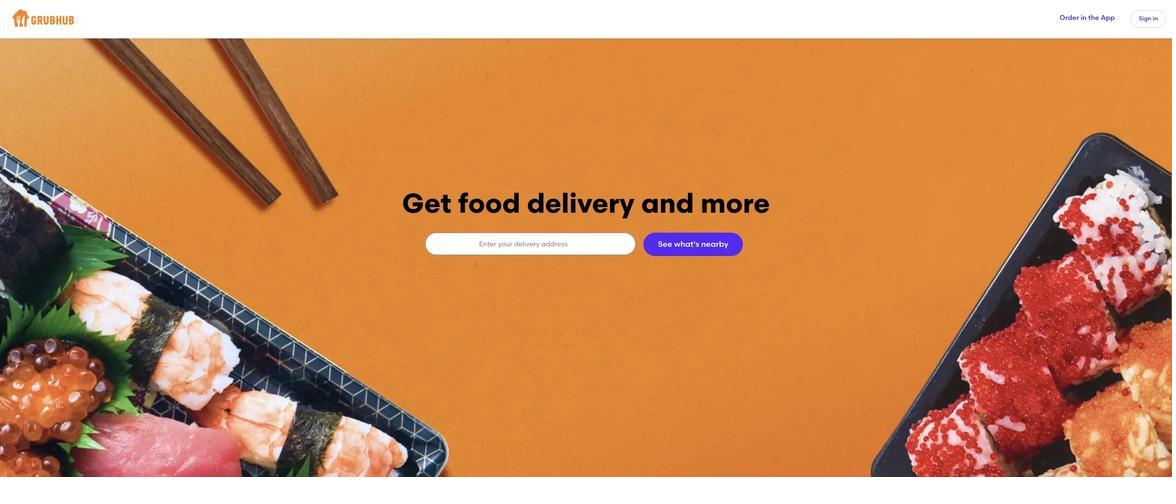 Task type: describe. For each thing, give the bounding box(es) containing it.
app
[[1102, 14, 1116, 22]]

sign in button
[[1131, 10, 1167, 28]]

see what's nearby button
[[644, 233, 743, 256]]

sign in
[[1140, 15, 1159, 22]]

get
[[402, 187, 452, 220]]

Search Address search field
[[426, 233, 635, 255]]

and
[[642, 187, 694, 220]]

delivery
[[527, 187, 635, 220]]

get food delivery and more
[[402, 187, 770, 220]]

sign
[[1140, 15, 1152, 22]]

see what's nearby
[[658, 240, 729, 249]]



Task type: locate. For each thing, give the bounding box(es) containing it.
in
[[1081, 14, 1087, 22], [1154, 15, 1159, 22]]

what's
[[675, 240, 700, 249]]

more
[[701, 187, 770, 220]]

1 horizontal spatial in
[[1154, 15, 1159, 22]]

order in the app
[[1060, 14, 1116, 22]]

order
[[1060, 14, 1080, 22]]

burger and fries delivery image
[[0, 38, 1173, 478]]

0 horizontal spatial in
[[1081, 14, 1087, 22]]

in for order
[[1081, 14, 1087, 22]]

see
[[658, 240, 673, 249]]

in right sign
[[1154, 15, 1159, 22]]

in inside button
[[1154, 15, 1159, 22]]

the
[[1089, 14, 1100, 22]]

in for sign
[[1154, 15, 1159, 22]]

main navigation navigation
[[0, 0, 1173, 38]]

order in the app link
[[1060, 13, 1116, 23]]

nearby
[[702, 240, 729, 249]]

food
[[458, 187, 521, 220]]

in left the
[[1081, 14, 1087, 22]]



Task type: vqa. For each thing, say whether or not it's contained in the screenshot.
burger and fries delivery 'image'
yes



